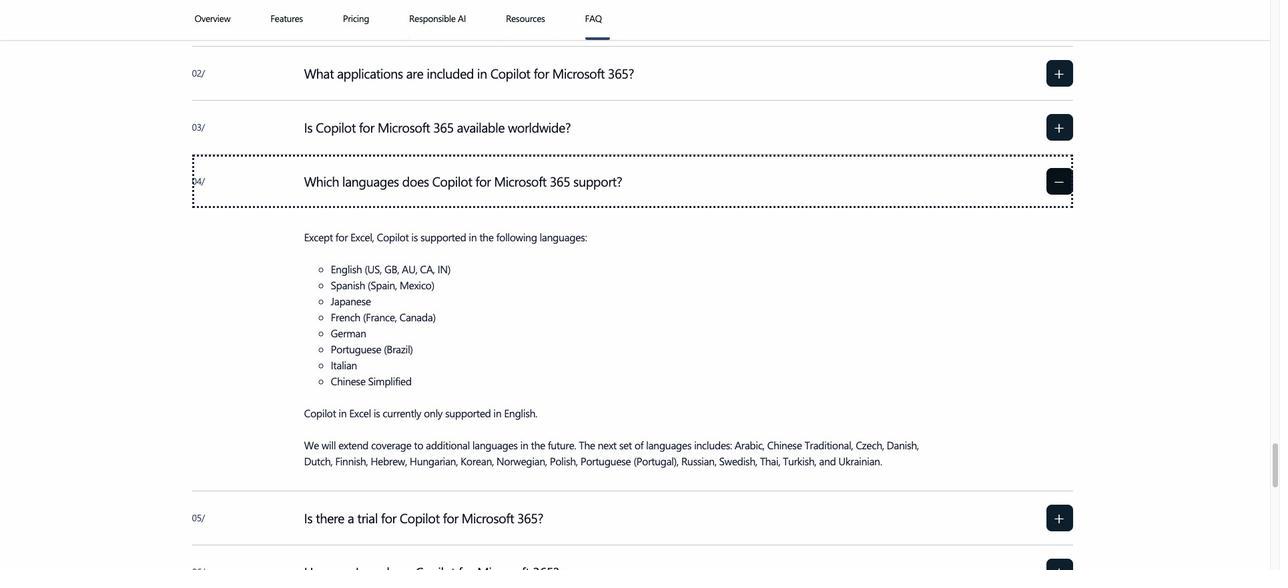Task type: describe. For each thing, give the bounding box(es) containing it.
1 vertical spatial supported
[[445, 406, 491, 420]]

english.
[[504, 406, 537, 420]]

and
[[819, 454, 836, 468]]

except
[[304, 230, 333, 244]]

faq image
[[585, 37, 610, 40]]

in left 'english.'
[[494, 406, 502, 420]]

arabic,
[[735, 438, 765, 452]]

extend
[[338, 438, 368, 452]]

simplified
[[368, 374, 412, 388]]

(spain,
[[368, 278, 397, 292]]

(france,
[[363, 310, 397, 324]]

set
[[619, 438, 632, 452]]

0 vertical spatial the
[[479, 230, 494, 244]]

2 languages from the left
[[646, 438, 691, 452]]

finnish,
[[335, 454, 368, 468]]

only
[[424, 406, 443, 420]]

languages:
[[540, 230, 587, 244]]

spanish
[[331, 278, 365, 292]]

currently
[[383, 406, 421, 420]]

the inside we will extend coverage to additional languages in the future. the next set of languages includes: arabic, chinese traditional, czech, danish, dutch, finnish, hebrew, hungarian, korean, norwegian, polish, portuguese (portugal), russian, swedish, thai, turkish, and ukrainian.
[[531, 438, 545, 452]]

0 horizontal spatial is
[[374, 406, 380, 420]]

norwegian,
[[496, 454, 547, 468]]

danish,
[[887, 438, 919, 452]]

czech,
[[856, 438, 884, 452]]

hungarian,
[[410, 454, 458, 468]]

except for excel, copilot is supported in the following languages:
[[304, 230, 590, 244]]

coverage
[[371, 438, 411, 452]]

swedish,
[[719, 454, 757, 468]]

of
[[635, 438, 644, 452]]

korean,
[[461, 454, 494, 468]]

additional
[[426, 438, 470, 452]]

hebrew,
[[371, 454, 407, 468]]

future.
[[548, 438, 576, 452]]

copilot in excel is currently only supported in english.
[[304, 406, 540, 420]]

excel
[[349, 406, 371, 420]]

1 languages from the left
[[472, 438, 518, 452]]



Task type: locate. For each thing, give the bounding box(es) containing it.
languages
[[472, 438, 518, 452], [646, 438, 691, 452]]

includes:
[[694, 438, 732, 452]]

chinese for arabic,
[[767, 438, 802, 452]]

thai,
[[760, 454, 780, 468]]

1 horizontal spatial portuguese
[[580, 454, 631, 468]]

supported right the only
[[445, 406, 491, 420]]

turkish,
[[783, 454, 817, 468]]

german
[[331, 326, 366, 340]]

supported
[[420, 230, 466, 244], [445, 406, 491, 420]]

portuguese inside english (us, gb, au, ca, in) spanish (spain, mexico) japanese french (france, canada) german portuguese (brazil) italian chinese simplified
[[331, 342, 381, 356]]

copilot
[[377, 230, 409, 244], [304, 406, 336, 420]]

in up norwegian,
[[520, 438, 528, 452]]

copilot up we
[[304, 406, 336, 420]]

1 vertical spatial chinese
[[767, 438, 802, 452]]

traditional,
[[805, 438, 853, 452]]

we
[[304, 438, 319, 452]]

the
[[579, 438, 595, 452]]

(portugal),
[[634, 454, 679, 468]]

1 vertical spatial copilot
[[304, 406, 336, 420]]

0 vertical spatial chinese
[[331, 374, 365, 388]]

0 horizontal spatial languages
[[472, 438, 518, 452]]

dutch,
[[304, 454, 333, 468]]

chinese up thai,
[[767, 438, 802, 452]]

1 vertical spatial is
[[374, 406, 380, 420]]

the left following
[[479, 230, 494, 244]]

copilot right excel,
[[377, 230, 409, 244]]

for
[[335, 230, 348, 244]]

0 vertical spatial copilot
[[377, 230, 409, 244]]

1 horizontal spatial is
[[411, 230, 418, 244]]

1 vertical spatial the
[[531, 438, 545, 452]]

english (us, gb, au, ca, in) spanish (spain, mexico) japanese french (france, canada) german portuguese (brazil) italian chinese simplified
[[331, 262, 453, 388]]

chinese inside english (us, gb, au, ca, in) spanish (spain, mexico) japanese french (france, canada) german portuguese (brazil) italian chinese simplified
[[331, 374, 365, 388]]

1 horizontal spatial copilot
[[377, 230, 409, 244]]

next
[[598, 438, 617, 452]]

portuguese down next
[[580, 454, 631, 468]]

will
[[322, 438, 336, 452]]

1 vertical spatial portuguese
[[580, 454, 631, 468]]

0 horizontal spatial copilot
[[304, 406, 336, 420]]

(us,
[[365, 262, 382, 276]]

languages up the korean,
[[472, 438, 518, 452]]

0 horizontal spatial chinese
[[331, 374, 365, 388]]

is up au, at the top left of the page
[[411, 230, 418, 244]]

0 vertical spatial portuguese
[[331, 342, 381, 356]]

canada)
[[399, 310, 436, 324]]

portuguese
[[331, 342, 381, 356], [580, 454, 631, 468]]

to
[[414, 438, 423, 452]]

french
[[331, 310, 360, 324]]

mexico)
[[400, 278, 434, 292]]

ukrainian.
[[839, 454, 882, 468]]

in left following
[[469, 230, 477, 244]]

(brazil)
[[384, 342, 413, 356]]

gb,
[[384, 262, 399, 276]]

1 horizontal spatial the
[[531, 438, 545, 452]]

portuguese down 'german'
[[331, 342, 381, 356]]

chinese
[[331, 374, 365, 388], [767, 438, 802, 452]]

in left excel
[[339, 406, 347, 420]]

the up norwegian,
[[531, 438, 545, 452]]

we will extend coverage to additional languages in the future. the next set of languages includes: arabic, chinese traditional, czech, danish, dutch, finnish, hebrew, hungarian, korean, norwegian, polish, portuguese (portugal), russian, swedish, thai, turkish, and ukrainian.
[[304, 438, 919, 468]]

ca,
[[420, 262, 435, 276]]

the
[[479, 230, 494, 244], [531, 438, 545, 452]]

polish,
[[550, 454, 578, 468]]

in
[[469, 230, 477, 244], [339, 406, 347, 420], [494, 406, 502, 420], [520, 438, 528, 452]]

0 horizontal spatial portuguese
[[331, 342, 381, 356]]

english
[[331, 262, 362, 276]]

excel,
[[350, 230, 374, 244]]

in inside we will extend coverage to additional languages in the future. the next set of languages includes: arabic, chinese traditional, czech, danish, dutch, finnish, hebrew, hungarian, korean, norwegian, polish, portuguese (portugal), russian, swedish, thai, turkish, and ukrainian.
[[520, 438, 528, 452]]

0 vertical spatial is
[[411, 230, 418, 244]]

languages up (portugal),
[[646, 438, 691, 452]]

italian
[[331, 358, 357, 372]]

supported up in)
[[420, 230, 466, 244]]

portuguese inside we will extend coverage to additional languages in the future. the next set of languages includes: arabic, chinese traditional, czech, danish, dutch, finnish, hebrew, hungarian, korean, norwegian, polish, portuguese (portugal), russian, swedish, thai, turkish, and ukrainian.
[[580, 454, 631, 468]]

au,
[[402, 262, 417, 276]]

chinese for italian
[[331, 374, 365, 388]]

following
[[496, 230, 537, 244]]

is right excel
[[374, 406, 380, 420]]

in)
[[437, 262, 451, 276]]

japanese
[[331, 294, 371, 308]]

1 horizontal spatial languages
[[646, 438, 691, 452]]

chinese inside we will extend coverage to additional languages in the future. the next set of languages includes: arabic, chinese traditional, czech, danish, dutch, finnish, hebrew, hungarian, korean, norwegian, polish, portuguese (portugal), russian, swedish, thai, turkish, and ukrainian.
[[767, 438, 802, 452]]

0 horizontal spatial the
[[479, 230, 494, 244]]

0 vertical spatial supported
[[420, 230, 466, 244]]

russian,
[[681, 454, 717, 468]]

is
[[411, 230, 418, 244], [374, 406, 380, 420]]

chinese down the italian
[[331, 374, 365, 388]]

1 horizontal spatial chinese
[[767, 438, 802, 452]]



Task type: vqa. For each thing, say whether or not it's contained in the screenshot.
Polish,
yes



